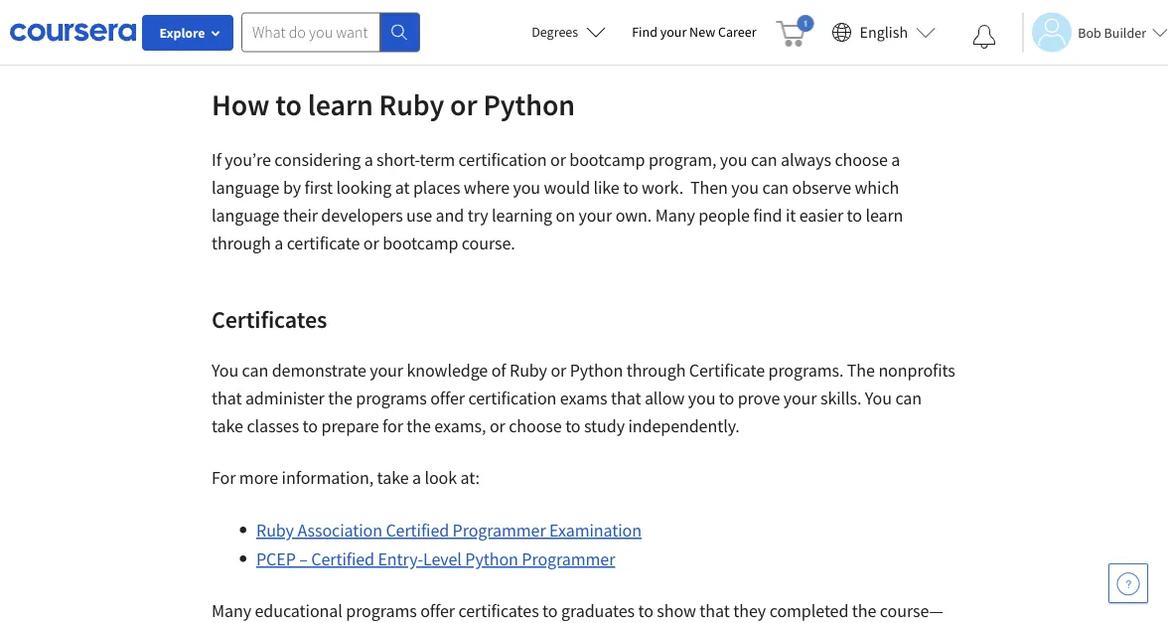 Task type: locate. For each thing, give the bounding box(es) containing it.
or up the 'exams'
[[551, 359, 567, 382]]

ruby up short-
[[379, 85, 444, 123]]

None search field
[[242, 12, 420, 52]]

0 vertical spatial you
[[212, 359, 239, 382]]

knowledge
[[407, 359, 488, 382]]

certification inside you can demonstrate your knowledge of ruby or python through certificate programs. the nonprofits that administer the programs offer certification exams that allow you to prove your skills. you can take classes to prepare for the exams, or choose to study independently.
[[469, 387, 557, 409]]

python right 'level'
[[465, 548, 519, 570]]

take
[[212, 415, 243, 437], [377, 467, 409, 489]]

0 vertical spatial python
[[483, 85, 575, 123]]

you're
[[225, 149, 271, 171]]

programs up for
[[356, 387, 427, 409]]

learn
[[308, 85, 373, 123], [866, 204, 904, 227]]

try
[[468, 204, 489, 227]]

through up certificates
[[212, 232, 271, 254]]

certified
[[386, 519, 449, 542], [311, 548, 375, 570]]

how to learn ruby or python
[[212, 85, 581, 123]]

many left educational
[[212, 600, 251, 622]]

or
[[450, 85, 478, 123], [551, 149, 566, 171], [364, 232, 379, 254], [551, 359, 567, 382], [490, 415, 506, 437]]

take left 'look'
[[377, 467, 409, 489]]

1 vertical spatial python
[[570, 359, 623, 382]]

that
[[212, 387, 242, 409], [611, 387, 641, 409], [700, 600, 730, 622]]

0 vertical spatial through
[[212, 232, 271, 254]]

programmer
[[453, 519, 546, 542], [522, 548, 616, 570]]

your right find on the right top
[[661, 23, 687, 41]]

choose up "which"
[[835, 149, 888, 171]]

find
[[632, 23, 658, 41]]

offer down pcep – certified entry-level python programmer link
[[421, 600, 455, 622]]

1 vertical spatial you
[[865, 387, 892, 409]]

many
[[656, 204, 695, 227], [212, 600, 251, 622]]

python down degrees
[[483, 85, 575, 123]]

programs down entry-
[[346, 600, 417, 622]]

1 horizontal spatial you
[[865, 387, 892, 409]]

the inside many educational programs offer certificates to graduates to show that they completed the course—
[[853, 600, 877, 622]]

ruby right of
[[510, 359, 548, 382]]

1 vertical spatial language
[[212, 204, 280, 227]]

can left 'always'
[[751, 149, 778, 171]]

information,
[[282, 467, 374, 489]]

many inside many educational programs offer certificates to graduates to show that they completed the course—
[[212, 600, 251, 622]]

considering
[[275, 149, 361, 171]]

offer inside you can demonstrate your knowledge of ruby or python through certificate programs. the nonprofits that administer the programs offer certification exams that allow you to prove your skills. you can take classes to prepare for the exams, or choose to study independently.
[[431, 387, 465, 409]]

that up study
[[611, 387, 641, 409]]

0 horizontal spatial many
[[212, 600, 251, 622]]

programmer down at:
[[453, 519, 546, 542]]

if
[[212, 149, 221, 171]]

python inside ruby association certified programmer examination pcep – certified entry-level python programmer
[[465, 548, 519, 570]]

and
[[436, 204, 464, 227]]

1 vertical spatial programs
[[346, 600, 417, 622]]

easier
[[800, 204, 844, 227]]

prove
[[738, 387, 780, 409]]

learn down "which"
[[866, 204, 904, 227]]

you up independently.
[[688, 387, 716, 409]]

like
[[594, 176, 620, 199]]

programmer down examination
[[522, 548, 616, 570]]

0 vertical spatial choose
[[835, 149, 888, 171]]

degrees
[[532, 23, 579, 41]]

you down certificates
[[212, 359, 239, 382]]

1 horizontal spatial many
[[656, 204, 695, 227]]

0 horizontal spatial through
[[212, 232, 271, 254]]

choose
[[835, 149, 888, 171], [509, 415, 562, 437]]

the left "course—"
[[853, 600, 877, 622]]

can up administer
[[242, 359, 269, 382]]

where
[[464, 176, 510, 199]]

certificate
[[287, 232, 360, 254]]

take left classes
[[212, 415, 243, 437]]

your right on
[[579, 204, 612, 227]]

0 horizontal spatial bootcamp
[[383, 232, 458, 254]]

1 horizontal spatial through
[[627, 359, 686, 382]]

certification inside if you're considering a short-term certification or bootcamp program, you can always choose a language by first looking at places where you would like to work.  then you can observe which language their developers use and try learning on your own. many people find it easier to learn through a certificate or bootcamp course.
[[459, 149, 547, 171]]

places
[[413, 176, 460, 199]]

2 vertical spatial ruby
[[256, 519, 294, 542]]

2 language from the top
[[212, 204, 280, 227]]

allow
[[645, 387, 685, 409]]

0 vertical spatial take
[[212, 415, 243, 437]]

the right for
[[407, 415, 431, 437]]

certification down of
[[469, 387, 557, 409]]

0 horizontal spatial you
[[212, 359, 239, 382]]

many right own.
[[656, 204, 695, 227]]

study
[[584, 415, 625, 437]]

1 vertical spatial learn
[[866, 204, 904, 227]]

python
[[483, 85, 575, 123], [570, 359, 623, 382], [465, 548, 519, 570]]

shopping cart: 1 item image
[[777, 15, 814, 47]]

exams
[[560, 387, 608, 409]]

1 vertical spatial offer
[[421, 600, 455, 622]]

0 vertical spatial many
[[656, 204, 695, 227]]

to
[[276, 85, 302, 123], [623, 176, 639, 199], [847, 204, 863, 227], [719, 387, 735, 409], [303, 415, 318, 437], [566, 415, 581, 437], [543, 600, 558, 622], [638, 600, 654, 622]]

bootcamp up like
[[570, 149, 645, 171]]

0 vertical spatial learn
[[308, 85, 373, 123]]

2 vertical spatial python
[[465, 548, 519, 570]]

language
[[212, 176, 280, 199], [212, 204, 280, 227]]

many educational programs offer certificates to graduates to show that they completed the course—
[[212, 600, 944, 623]]

1 vertical spatial the
[[407, 415, 431, 437]]

your down programs.
[[784, 387, 817, 409]]

demonstrate
[[272, 359, 366, 382]]

certificates
[[212, 304, 327, 334]]

find your new career link
[[622, 20, 767, 45]]

2 horizontal spatial that
[[700, 600, 730, 622]]

1 horizontal spatial take
[[377, 467, 409, 489]]

course—
[[880, 600, 944, 622]]

0 vertical spatial certification
[[459, 149, 547, 171]]

1 vertical spatial through
[[627, 359, 686, 382]]

to right the how
[[276, 85, 302, 123]]

pcep – certified entry-level python programmer link
[[256, 548, 616, 570]]

you
[[720, 149, 748, 171], [513, 176, 541, 199], [732, 176, 759, 199], [688, 387, 716, 409]]

that left administer
[[212, 387, 242, 409]]

you down the
[[865, 387, 892, 409]]

you inside you can demonstrate your knowledge of ruby or python through certificate programs. the nonprofits that administer the programs offer certification exams that allow you to prove your skills. you can take classes to prepare for the exams, or choose to study independently.
[[688, 387, 716, 409]]

can down nonprofits
[[896, 387, 922, 409]]

find
[[754, 204, 783, 227]]

nonprofits
[[879, 359, 956, 382]]

how
[[212, 85, 270, 123]]

certified down association
[[311, 548, 375, 570]]

0 vertical spatial bootcamp
[[570, 149, 645, 171]]

choose down the 'exams'
[[509, 415, 562, 437]]

a down their
[[274, 232, 283, 254]]

0 vertical spatial certified
[[386, 519, 449, 542]]

completed
[[770, 600, 849, 622]]

2 vertical spatial the
[[853, 600, 877, 622]]

python up the 'exams'
[[570, 359, 623, 382]]

0 vertical spatial programs
[[356, 387, 427, 409]]

ruby up pcep
[[256, 519, 294, 542]]

0 horizontal spatial choose
[[509, 415, 562, 437]]

you
[[212, 359, 239, 382], [865, 387, 892, 409]]

2 horizontal spatial the
[[853, 600, 877, 622]]

offer
[[431, 387, 465, 409], [421, 600, 455, 622]]

choose inside you can demonstrate your knowledge of ruby or python through certificate programs. the nonprofits that administer the programs offer certification exams that allow you to prove your skills. you can take classes to prepare for the exams, or choose to study independently.
[[509, 415, 562, 437]]

to down certificate
[[719, 387, 735, 409]]

1 vertical spatial programmer
[[522, 548, 616, 570]]

bootcamp
[[570, 149, 645, 171], [383, 232, 458, 254]]

show
[[657, 600, 697, 622]]

looking
[[337, 176, 392, 199]]

for more information, take a look at:
[[212, 467, 480, 489]]

1 horizontal spatial ruby
[[379, 85, 444, 123]]

own.
[[616, 204, 652, 227]]

0 vertical spatial programmer
[[453, 519, 546, 542]]

you up then
[[720, 149, 748, 171]]

0 vertical spatial the
[[328, 387, 353, 409]]

1 horizontal spatial certified
[[386, 519, 449, 542]]

your
[[661, 23, 687, 41], [579, 204, 612, 227], [370, 359, 403, 382], [784, 387, 817, 409]]

0 vertical spatial ruby
[[379, 85, 444, 123]]

programs inside many educational programs offer certificates to graduates to show that they completed the course—
[[346, 600, 417, 622]]

english
[[860, 22, 909, 42]]

your inside if you're considering a short-term certification or bootcamp program, you can always choose a language by first looking at places where you would like to work.  then you can observe which language their developers use and try learning on your own. many people find it easier to learn through a certificate or bootcamp course.
[[579, 204, 612, 227]]

bootcamp down use
[[383, 232, 458, 254]]

0 horizontal spatial the
[[328, 387, 353, 409]]

to right classes
[[303, 415, 318, 437]]

the
[[328, 387, 353, 409], [407, 415, 431, 437], [853, 600, 877, 622]]

certified up entry-
[[386, 519, 449, 542]]

1 horizontal spatial the
[[407, 415, 431, 437]]

they
[[734, 600, 766, 622]]

the up prepare
[[328, 387, 353, 409]]

language down you're
[[212, 176, 280, 199]]

1 vertical spatial choose
[[509, 415, 562, 437]]

1 vertical spatial bootcamp
[[383, 232, 458, 254]]

0 horizontal spatial ruby
[[256, 519, 294, 542]]

learn up considering
[[308, 85, 373, 123]]

0 vertical spatial language
[[212, 176, 280, 199]]

0 horizontal spatial take
[[212, 415, 243, 437]]

first
[[305, 176, 333, 199]]

1 vertical spatial many
[[212, 600, 251, 622]]

that left they
[[700, 600, 730, 622]]

use
[[407, 204, 432, 227]]

1 horizontal spatial learn
[[866, 204, 904, 227]]

0 vertical spatial offer
[[431, 387, 465, 409]]

1 vertical spatial ruby
[[510, 359, 548, 382]]

level
[[423, 548, 462, 570]]

or right "exams,"
[[490, 415, 506, 437]]

language left their
[[212, 204, 280, 227]]

certification up where at left top
[[459, 149, 547, 171]]

certification
[[459, 149, 547, 171], [469, 387, 557, 409]]

programs
[[356, 387, 427, 409], [346, 600, 417, 622]]

developers
[[321, 204, 403, 227]]

show notifications image
[[973, 25, 997, 49]]

ruby inside ruby association certified programmer examination pcep – certified entry-level python programmer
[[256, 519, 294, 542]]

a up "which"
[[892, 149, 901, 171]]

ruby
[[379, 85, 444, 123], [510, 359, 548, 382], [256, 519, 294, 542]]

1 vertical spatial certification
[[469, 387, 557, 409]]

you can demonstrate your knowledge of ruby or python through certificate programs. the nonprofits that administer the programs offer certification exams that allow you to prove your skills. you can take classes to prepare for the exams, or choose to study independently.
[[212, 359, 956, 437]]

it
[[786, 204, 796, 227]]

2 horizontal spatial ruby
[[510, 359, 548, 382]]

offer down knowledge
[[431, 387, 465, 409]]

association
[[298, 519, 383, 542]]

1 horizontal spatial choose
[[835, 149, 888, 171]]

through up the allow at the bottom right of page
[[627, 359, 686, 382]]

1 vertical spatial certified
[[311, 548, 375, 570]]



Task type: describe. For each thing, give the bounding box(es) containing it.
programs.
[[769, 359, 844, 382]]

course.
[[462, 232, 515, 254]]

term
[[420, 149, 455, 171]]

ruby association certified programmer examination pcep – certified entry-level python programmer
[[256, 519, 642, 570]]

graduates
[[561, 600, 635, 622]]

your up for
[[370, 359, 403, 382]]

you up people
[[732, 176, 759, 199]]

1 horizontal spatial that
[[611, 387, 641, 409]]

at:
[[461, 467, 480, 489]]

you up learning
[[513, 176, 541, 199]]

python inside you can demonstrate your knowledge of ruby or python through certificate programs. the nonprofits that administer the programs offer certification exams that allow you to prove your skills. you can take classes to prepare for the exams, or choose to study independently.
[[570, 359, 623, 382]]

explore
[[159, 24, 205, 42]]

administer
[[245, 387, 325, 409]]

or up the term
[[450, 85, 478, 123]]

degrees button
[[516, 10, 622, 54]]

a up the 'looking'
[[364, 149, 373, 171]]

to left graduates
[[543, 600, 558, 622]]

by
[[283, 176, 301, 199]]

more
[[239, 467, 278, 489]]

new
[[690, 23, 716, 41]]

independently.
[[629, 415, 740, 437]]

bob
[[1079, 23, 1102, 41]]

0 horizontal spatial certified
[[311, 548, 375, 570]]

for
[[212, 467, 236, 489]]

a left 'look'
[[412, 467, 421, 489]]

career
[[719, 23, 757, 41]]

examination
[[550, 519, 642, 542]]

on
[[556, 204, 575, 227]]

that inside many educational programs offer certificates to graduates to show that they completed the course—
[[700, 600, 730, 622]]

then
[[691, 176, 728, 199]]

their
[[283, 204, 318, 227]]

through inside if you're considering a short-term certification or bootcamp program, you can always choose a language by first looking at places where you would like to work.  then you can observe which language their developers use and try learning on your own. many people find it easier to learn through a certificate or bootcamp course.
[[212, 232, 271, 254]]

coursera image
[[10, 16, 136, 48]]

help center image
[[1117, 571, 1141, 595]]

can up find
[[763, 176, 789, 199]]

0 horizontal spatial learn
[[308, 85, 373, 123]]

would
[[544, 176, 590, 199]]

0 horizontal spatial that
[[212, 387, 242, 409]]

prepare
[[322, 415, 379, 437]]

learning
[[492, 204, 553, 227]]

to left show
[[638, 600, 654, 622]]

bob builder
[[1079, 23, 1147, 41]]

your inside find your new career 'link'
[[661, 23, 687, 41]]

1 language from the top
[[212, 176, 280, 199]]

pcep
[[256, 548, 296, 570]]

through inside you can demonstrate your knowledge of ruby or python through certificate programs. the nonprofits that administer the programs offer certification exams that allow you to prove your skills. you can take classes to prepare for the exams, or choose to study independently.
[[627, 359, 686, 382]]

or down developers
[[364, 232, 379, 254]]

1 horizontal spatial bootcamp
[[570, 149, 645, 171]]

english button
[[824, 0, 944, 65]]

to right like
[[623, 176, 639, 199]]

bob builder button
[[1023, 12, 1169, 52]]

take inside you can demonstrate your knowledge of ruby or python through certificate programs. the nonprofits that administer the programs offer certification exams that allow you to prove your skills. you can take classes to prepare for the exams, or choose to study independently.
[[212, 415, 243, 437]]

choose inside if you're considering a short-term certification or bootcamp program, you can always choose a language by first looking at places where you would like to work.  then you can observe which language their developers use and try learning on your own. many people find it easier to learn through a certificate or bootcamp course.
[[835, 149, 888, 171]]

program,
[[649, 149, 717, 171]]

exams,
[[435, 415, 486, 437]]

–
[[299, 548, 308, 570]]

to right easier
[[847, 204, 863, 227]]

ruby association certified programmer examination link
[[256, 519, 642, 542]]

short-
[[377, 149, 420, 171]]

offer inside many educational programs offer certificates to graduates to show that they completed the course—
[[421, 600, 455, 622]]

always
[[781, 149, 832, 171]]

many inside if you're considering a short-term certification or bootcamp program, you can always choose a language by first looking at places where you would like to work.  then you can observe which language their developers use and try learning on your own. many people find it easier to learn through a certificate or bootcamp course.
[[656, 204, 695, 227]]

entry-
[[378, 548, 423, 570]]

people
[[699, 204, 750, 227]]

which
[[855, 176, 900, 199]]

observe
[[793, 176, 852, 199]]

certificate
[[690, 359, 765, 382]]

skills.
[[821, 387, 862, 409]]

ruby inside you can demonstrate your knowledge of ruby or python through certificate programs. the nonprofits that administer the programs offer certification exams that allow you to prove your skills. you can take classes to prepare for the exams, or choose to study independently.
[[510, 359, 548, 382]]

classes
[[247, 415, 299, 437]]

to down the 'exams'
[[566, 415, 581, 437]]

educational
[[255, 600, 343, 622]]

find your new career
[[632, 23, 757, 41]]

if you're considering a short-term certification or bootcamp program, you can always choose a language by first looking at places where you would like to work.  then you can observe which language their developers use and try learning on your own. many people find it easier to learn through a certificate or bootcamp course.
[[212, 149, 904, 254]]

the
[[848, 359, 875, 382]]

1 vertical spatial take
[[377, 467, 409, 489]]

look
[[425, 467, 457, 489]]

for
[[383, 415, 403, 437]]

certificates
[[459, 600, 539, 622]]

or up would
[[551, 149, 566, 171]]

of
[[492, 359, 506, 382]]

learn inside if you're considering a short-term certification or bootcamp program, you can always choose a language by first looking at places where you would like to work.  then you can observe which language their developers use and try learning on your own. many people find it easier to learn through a certificate or bootcamp course.
[[866, 204, 904, 227]]

explore button
[[142, 15, 234, 51]]

programs inside you can demonstrate your knowledge of ruby or python through certificate programs. the nonprofits that administer the programs offer certification exams that allow you to prove your skills. you can take classes to prepare for the exams, or choose to study independently.
[[356, 387, 427, 409]]

builder
[[1105, 23, 1147, 41]]

What do you want to learn? text field
[[242, 12, 381, 52]]

at
[[395, 176, 410, 199]]



Task type: vqa. For each thing, say whether or not it's contained in the screenshot.
through within the If you're considering a short-term certification or bootcamp program, you can always choose a language by first looking at places where you would like to work.  Then you can observe which language their developers use and try learning on your own. Many people find it easier to learn through a certificate or bootcamp course.
yes



